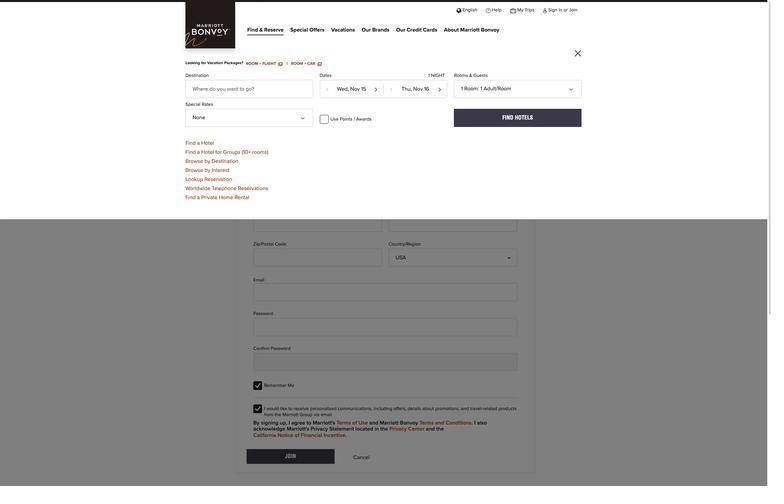Task type: describe. For each thing, give the bounding box(es) containing it.
marriott inside i would like to receive personalized communications, including offers, details about promotions, and travel-related products from the marriott group via email.
[[283, 413, 299, 418]]

privacy inside privacy center and the california notice of financial incentive .
[[390, 427, 407, 432]]

groups
[[223, 150, 241, 155]]

Password password field
[[254, 318, 518, 337]]

email.
[[321, 413, 333, 418]]

california notice of financial incentive link
[[254, 433, 346, 439]]

i inside i would like to receive personalized communications, including offers, details about promotions, and travel-related products from the marriott group via email.
[[264, 407, 265, 412]]

would
[[267, 407, 279, 412]]

1 vertical spatial use
[[359, 421, 368, 426]]

located
[[356, 427, 373, 432]]

executive premiere suite balcony at the grosvenor house, luxury collection hotel, dubai image
[[0, 0, 768, 214]]

vacation
[[207, 61, 223, 65]]

special for special offers
[[291, 27, 308, 33]]

promotions,
[[436, 407, 460, 412]]

guests
[[474, 73, 488, 78]]

private
[[201, 195, 218, 200]]

1 night
[[429, 73, 445, 78]]

find a hotel for groups (10+ rooms) link
[[186, 146, 269, 155]]

and down promotions,
[[436, 421, 445, 426]]

from
[[264, 413, 274, 418]]

by for interest
[[205, 168, 210, 173]]

the inside i would like to receive personalized communications, including offers, details about promotions, and travel-related products from the marriott group via email.
[[275, 413, 282, 418]]

a for become a member it's free to join!
[[236, 70, 244, 87]]

Check-out text field
[[384, 80, 447, 98]]

zip/postal code
[[254, 242, 286, 247]]

already a member?
[[250, 188, 298, 193]]

about
[[444, 27, 459, 33]]

1 terms from the left
[[337, 421, 351, 426]]

First Name text field
[[254, 214, 382, 232]]

telephone
[[212, 186, 237, 191]]

terms of use link
[[337, 420, 368, 426]]

zip/postal
[[254, 242, 274, 247]]

join!
[[231, 89, 250, 102]]

or
[[564, 8, 568, 12]]

become a member it's free to join!
[[186, 70, 296, 102]]

|
[[287, 62, 288, 66]]

suitcase image
[[511, 8, 517, 12]]

i would like to receive personalized communications, including offers, details about promotions, and travel-related products from the marriott group via email.
[[264, 407, 517, 418]]

find a hotel link
[[186, 139, 214, 146]]

incentive
[[324, 433, 346, 438]]

about marriott bonvoy
[[444, 27, 500, 33]]

i inside . i also acknowledge marriott's privacy statement located in the
[[475, 421, 476, 426]]

find hotels button
[[454, 109, 582, 127]]

terms and conditions link
[[420, 420, 472, 426]]

Confirm password password field
[[254, 353, 518, 371]]

Zip/Postal code text field
[[254, 249, 382, 267]]

and up in
[[370, 421, 379, 426]]

statement
[[330, 427, 354, 432]]

my trips
[[518, 8, 535, 12]]

find a private home rental
[[186, 195, 249, 200]]

to for a
[[220, 89, 228, 102]]

our for our credit cards
[[397, 27, 406, 33]]

2 terms from the left
[[420, 421, 434, 426]]

privacy center link
[[390, 426, 425, 433]]

Check-in text field
[[320, 80, 383, 98]]

find a private home rental link
[[186, 192, 249, 200]]

find a hotel
[[186, 140, 214, 146]]

code
[[275, 242, 286, 247]]

member?
[[274, 188, 297, 193]]

of inside privacy center and the california notice of financial incentive .
[[295, 433, 300, 438]]

. inside privacy center and the california notice of financial incentive .
[[346, 433, 347, 438]]

join inside join button
[[285, 454, 296, 460]]

notice
[[278, 433, 294, 438]]

password
[[254, 312, 273, 316]]

find & reserve
[[247, 27, 284, 33]]

hotel for find a hotel
[[201, 140, 214, 146]]

none link
[[186, 109, 313, 127]]

(10+
[[242, 150, 251, 155]]

vacations link
[[331, 25, 355, 35]]

hotels
[[515, 115, 534, 121]]

arrow down image
[[302, 113, 308, 119]]

by signing up, i agree to marriott's terms of use and marriott bonvoy terms and conditions
[[254, 421, 472, 426]]

reservation
[[205, 177, 232, 182]]

right image for the first name text box
[[370, 220, 375, 225]]

find for find a private home rental
[[186, 195, 196, 200]]

via
[[314, 413, 320, 418]]

to for signing
[[307, 421, 312, 426]]

none
[[193, 115, 206, 121]]

browse by interest link
[[186, 164, 230, 173]]

room + flight
[[246, 62, 277, 66]]

join button
[[247, 450, 335, 465]]

looking for vacation packages?
[[186, 61, 243, 65]]

:
[[478, 86, 479, 92]]

password
[[271, 347, 291, 351]]

opens in a new browser window. image
[[278, 62, 282, 66]]

lookup reservation link
[[186, 173, 232, 182]]

conditions
[[446, 421, 472, 426]]

country/region
[[389, 242, 421, 247]]

arrow down image
[[571, 85, 576, 90]]

& for reserve
[[260, 27, 263, 33]]

reserve
[[264, 27, 284, 33]]

also
[[477, 421, 487, 426]]

already
[[250, 188, 269, 193]]

in
[[559, 8, 563, 12]]

special rates
[[186, 102, 213, 107]]

including
[[374, 407, 393, 412]]

offers,
[[394, 407, 407, 412]]

me
[[288, 384, 294, 388]]

use points / awards
[[331, 117, 372, 122]]

1 vertical spatial bonvoy
[[400, 421, 418, 426]]

2 horizontal spatial room
[[465, 86, 478, 92]]

find for find hotels
[[503, 115, 514, 121]]

1 for 1 room : 1 adult /room
[[461, 86, 463, 92]]

a for find a private home rental
[[197, 195, 200, 200]]

our for our brands
[[362, 27, 371, 33]]

+ for flight
[[259, 62, 261, 66]]

help
[[492, 8, 502, 12]]

hotel for find a hotel for groups (10+ rooms)
[[201, 150, 214, 155]]

by for destination
[[205, 159, 210, 164]]

our credit cards link
[[397, 25, 438, 35]]

it's
[[186, 89, 198, 102]]

and inside privacy center and the california notice of financial incentive .
[[426, 427, 435, 432]]

room for room + car
[[291, 62, 303, 66]]

brands
[[373, 27, 390, 33]]

related
[[483, 407, 498, 412]]

. i also acknowledge marriott's privacy statement located in the
[[254, 421, 487, 432]]

email
[[254, 278, 265, 283]]

1 horizontal spatial of
[[353, 421, 357, 426]]

cards
[[423, 27, 438, 33]]

0 vertical spatial destination
[[186, 73, 209, 78]]



Task type: vqa. For each thing, say whether or not it's contained in the screenshot.
the Find a Private Home Rental at the top left
yes



Task type: locate. For each thing, give the bounding box(es) containing it.
1 vertical spatial hotel
[[201, 150, 214, 155]]

1 horizontal spatial i
[[289, 421, 290, 426]]

find inside find a hotel link
[[186, 140, 196, 146]]

the down would
[[275, 413, 282, 418]]

0 vertical spatial special
[[291, 27, 308, 33]]

room down rooms & guests
[[465, 86, 478, 92]]

for right looking
[[201, 61, 206, 65]]

. left also
[[472, 421, 473, 426]]

& for guests
[[470, 73, 473, 78]]

to right free
[[220, 89, 228, 102]]

1 vertical spatial by
[[205, 168, 210, 173]]

2 our from the left
[[397, 27, 406, 33]]

the inside . i also acknowledge marriott's privacy statement located in the
[[381, 427, 388, 432]]

0 horizontal spatial of
[[295, 433, 300, 438]]

1 horizontal spatial join
[[569, 8, 578, 12]]

0 vertical spatial by
[[205, 159, 210, 164]]

1 horizontal spatial terms
[[420, 421, 434, 426]]

by up browse by interest link
[[205, 159, 210, 164]]

like
[[280, 407, 287, 412]]

marriott right about
[[461, 27, 480, 33]]

up,
[[280, 421, 287, 426]]

a up browse by destination link
[[197, 140, 200, 146]]

join
[[569, 8, 578, 12], [285, 454, 296, 460]]

bonvoy
[[481, 27, 500, 33], [400, 421, 418, 426]]

browse for browse by destination
[[186, 159, 203, 164]]

1 horizontal spatial our
[[397, 27, 406, 33]]

marriott down i would like to receive personalized communications, including offers, details about promotions, and travel-related products from the marriott group via email. on the bottom of the page
[[380, 421, 399, 426]]

find left hotels
[[503, 115, 514, 121]]

find down worldwide at left top
[[186, 195, 196, 200]]

0 vertical spatial hotel
[[201, 140, 214, 146]]

. down "statement"
[[346, 433, 347, 438]]

financial
[[301, 433, 322, 438]]

awards
[[357, 117, 372, 122]]

0 vertical spatial to
[[220, 89, 228, 102]]

0 horizontal spatial use
[[331, 117, 339, 122]]

home
[[219, 195, 233, 200]]

our
[[362, 27, 371, 33], [397, 27, 406, 33]]

&
[[260, 27, 263, 33], [470, 73, 473, 78]]

rooms
[[454, 73, 468, 78]]

car
[[307, 62, 316, 66]]

i up the from
[[264, 407, 265, 412]]

1 vertical spatial for
[[216, 150, 222, 155]]

a for find a hotel for groups (10+ rooms)
[[197, 150, 200, 155]]

0 horizontal spatial for
[[201, 61, 206, 65]]

special
[[291, 27, 308, 33], [186, 102, 201, 107]]

1 right :
[[481, 86, 483, 92]]

room + flight link
[[246, 61, 282, 66]]

group
[[300, 413, 313, 418]]

0 vertical spatial join
[[569, 8, 578, 12]]

1 vertical spatial &
[[470, 73, 473, 78]]

my
[[518, 8, 524, 12]]

marriott down like
[[283, 413, 299, 418]]

acknowledge
[[254, 427, 286, 432]]

1 browse from the top
[[186, 159, 203, 164]]

use up located
[[359, 421, 368, 426]]

find down none
[[186, 140, 196, 146]]

join inside sign in or join link
[[569, 8, 578, 12]]

& left reserve
[[260, 27, 263, 33]]

lookup reservation
[[186, 177, 232, 182]]

1 horizontal spatial .
[[472, 421, 473, 426]]

+
[[259, 62, 261, 66], [304, 62, 306, 66]]

browse by interest
[[186, 168, 230, 173]]

1 vertical spatial special
[[186, 102, 201, 107]]

0 horizontal spatial .
[[346, 433, 347, 438]]

browse up lookup
[[186, 168, 203, 173]]

1 horizontal spatial the
[[381, 427, 388, 432]]

signing
[[261, 421, 279, 426]]

sign
[[549, 8, 558, 12]]

join down notice
[[285, 454, 296, 460]]

2 vertical spatial marriott
[[380, 421, 399, 426]]

1 horizontal spatial marriott's
[[313, 421, 335, 426]]

destination
[[186, 73, 209, 78], [212, 159, 239, 164]]

0 horizontal spatial privacy
[[311, 427, 328, 432]]

marriott's down "agree"
[[287, 427, 309, 432]]

0 horizontal spatial &
[[260, 27, 263, 33]]

0 horizontal spatial destination
[[186, 73, 209, 78]]

2 right image from the left
[[505, 220, 511, 225]]

browse up browse by interest link
[[186, 159, 203, 164]]

1 left 'night'
[[429, 73, 430, 78]]

by up lookup reservation link
[[205, 168, 210, 173]]

receive
[[294, 407, 309, 412]]

globe image
[[457, 8, 462, 12]]

1 our from the left
[[362, 27, 371, 33]]

1 horizontal spatial bonvoy
[[481, 27, 500, 33]]

1 hotel from the top
[[201, 140, 214, 146]]

0 vertical spatial &
[[260, 27, 263, 33]]

0 horizontal spatial the
[[275, 413, 282, 418]]

packages?
[[224, 61, 243, 65]]

1 right image from the left
[[370, 220, 375, 225]]

room
[[246, 62, 258, 66], [291, 62, 303, 66], [465, 86, 478, 92]]

account image
[[543, 8, 548, 12]]

0 vertical spatial browse
[[186, 159, 203, 164]]

. inside . i also acknowledge marriott's privacy statement located in the
[[472, 421, 473, 426]]

0 vertical spatial .
[[472, 421, 473, 426]]

2 hotel from the top
[[201, 150, 214, 155]]

0 horizontal spatial 1
[[429, 73, 430, 78]]

remember me
[[264, 384, 294, 388]]

help image
[[486, 8, 491, 12]]

our left credit
[[397, 27, 406, 33]]

right image
[[370, 220, 375, 225], [505, 220, 511, 225]]

1 by from the top
[[205, 159, 210, 164]]

about
[[423, 407, 435, 412]]

i right up,
[[289, 421, 290, 426]]

2 by from the top
[[205, 168, 210, 173]]

remember
[[264, 384, 287, 388]]

find for find & reserve
[[247, 27, 258, 33]]

hotel
[[201, 140, 214, 146], [201, 150, 214, 155]]

0 horizontal spatial +
[[259, 62, 261, 66]]

privacy left "center"
[[390, 427, 407, 432]]

rental
[[235, 195, 249, 200]]

center
[[409, 427, 425, 432]]

2 horizontal spatial marriott
[[461, 27, 480, 33]]

room for room + flight
[[246, 62, 258, 66]]

night
[[431, 73, 445, 78]]

0 horizontal spatial terms
[[337, 421, 351, 426]]

about marriott bonvoy link
[[444, 25, 500, 35]]

0 horizontal spatial marriott
[[283, 413, 299, 418]]

bonvoy down help image
[[481, 27, 500, 33]]

bonvoy up privacy center link
[[400, 421, 418, 426]]

1 privacy from the left
[[311, 427, 328, 432]]

+ for car
[[304, 62, 306, 66]]

+ left flight
[[259, 62, 261, 66]]

of right notice
[[295, 433, 300, 438]]

find inside find hotels button
[[503, 115, 514, 121]]

0 horizontal spatial marriott's
[[287, 427, 309, 432]]

usa
[[396, 255, 406, 261]]

0 vertical spatial bonvoy
[[481, 27, 500, 33]]

a down worldwide at left top
[[197, 195, 200, 200]]

worldwide telephone reservations link
[[186, 182, 268, 191]]

to right like
[[289, 407, 293, 412]]

terms
[[337, 421, 351, 426], [420, 421, 434, 426]]

a for already a member?
[[270, 188, 273, 193]]

0 horizontal spatial bonvoy
[[400, 421, 418, 426]]

english link
[[453, 2, 482, 17]]

become
[[186, 70, 233, 87]]

find inside find & reserve link
[[247, 27, 258, 33]]

find for find a hotel for groups (10+ rooms)
[[186, 150, 196, 155]]

a right already
[[270, 188, 273, 193]]

1 vertical spatial marriott
[[283, 413, 299, 418]]

the
[[275, 413, 282, 418], [381, 427, 388, 432], [437, 427, 444, 432]]

to down group
[[307, 421, 312, 426]]

the right in
[[381, 427, 388, 432]]

0 horizontal spatial right image
[[370, 220, 375, 225]]

+ left car
[[304, 62, 306, 66]]

of up privacy center and the california notice of financial incentive .
[[353, 421, 357, 426]]

2 horizontal spatial the
[[437, 427, 444, 432]]

1 horizontal spatial destination
[[212, 159, 239, 164]]

0 horizontal spatial join
[[285, 454, 296, 460]]

0 vertical spatial marriott's
[[313, 421, 335, 426]]

& inside find & reserve link
[[260, 27, 263, 33]]

opens in a new browser window. image
[[318, 62, 322, 66]]

special left offers
[[291, 27, 308, 33]]

1 horizontal spatial &
[[470, 73, 473, 78]]

1 vertical spatial marriott's
[[287, 427, 309, 432]]

marriott's inside . i also acknowledge marriott's privacy statement located in the
[[287, 427, 309, 432]]

browse for browse by interest
[[186, 168, 203, 173]]

1 horizontal spatial to
[[289, 407, 293, 412]]

/room
[[496, 86, 512, 92]]

worldwide
[[186, 186, 211, 191]]

privacy up the financial
[[311, 427, 328, 432]]

terms up "center"
[[420, 421, 434, 426]]

1 horizontal spatial room
[[291, 62, 303, 66]]

sign in or join link
[[539, 2, 582, 17]]

1 horizontal spatial use
[[359, 421, 368, 426]]

trips
[[525, 8, 535, 12]]

1 vertical spatial to
[[289, 407, 293, 412]]

1 down rooms
[[461, 86, 463, 92]]

2 horizontal spatial i
[[475, 421, 476, 426]]

& right rooms
[[470, 73, 473, 78]]

find down find a hotel
[[186, 150, 196, 155]]

find inside find a hotel for groups (10+ rooms) link
[[186, 150, 196, 155]]

our brands link
[[362, 25, 390, 35]]

use left points
[[331, 117, 339, 122]]

destination down looking
[[186, 73, 209, 78]]

1 horizontal spatial marriott
[[380, 421, 399, 426]]

1 vertical spatial of
[[295, 433, 300, 438]]

1 horizontal spatial privacy
[[390, 427, 407, 432]]

offers
[[310, 27, 325, 33]]

flight
[[262, 62, 276, 66]]

free
[[201, 89, 218, 102]]

communications,
[[338, 407, 373, 412]]

find left reserve
[[247, 27, 258, 33]]

1 vertical spatial browse
[[186, 168, 203, 173]]

to inside i would like to receive personalized communications, including offers, details about promotions, and travel-related products from the marriott group via email.
[[289, 407, 293, 412]]

2 browse from the top
[[186, 168, 203, 173]]

sign in or join
[[549, 8, 578, 12]]

find hotels
[[503, 115, 534, 121]]

0 horizontal spatial our
[[362, 27, 371, 33]]

1 horizontal spatial right image
[[505, 220, 511, 225]]

help link
[[482, 2, 506, 17]]

our left brands
[[362, 27, 371, 33]]

special offers
[[291, 27, 325, 33]]

room + car link
[[291, 61, 322, 66]]

a down find a hotel
[[197, 150, 200, 155]]

i left also
[[475, 421, 476, 426]]

to inside become a member it's free to join!
[[220, 89, 228, 102]]

1 horizontal spatial special
[[291, 27, 308, 33]]

0 vertical spatial marriott
[[461, 27, 480, 33]]

1 horizontal spatial for
[[216, 150, 222, 155]]

1 vertical spatial .
[[346, 433, 347, 438]]

and inside i would like to receive personalized communications, including offers, details about promotions, and travel-related products from the marriott group via email.
[[461, 407, 469, 412]]

marriott's
[[313, 421, 335, 426], [287, 427, 309, 432]]

2 + from the left
[[304, 62, 306, 66]]

0 vertical spatial use
[[331, 117, 339, 122]]

english
[[463, 8, 478, 12]]

0 vertical spatial for
[[201, 61, 206, 65]]

special for special rates
[[186, 102, 201, 107]]

travel-
[[470, 407, 483, 412]]

vacations
[[331, 27, 355, 33]]

1 + from the left
[[259, 62, 261, 66]]

the down terms and conditions link
[[437, 427, 444, 432]]

special inside "special offers" link
[[291, 27, 308, 33]]

2 privacy from the left
[[390, 427, 407, 432]]

confirm
[[254, 347, 270, 351]]

marriott's down email.
[[313, 421, 335, 426]]

agree
[[292, 421, 305, 426]]

for up browse by destination link
[[216, 150, 222, 155]]

a for find a hotel
[[197, 140, 200, 146]]

right image for "last name" text field
[[505, 220, 511, 225]]

find inside find a private home rental link
[[186, 195, 196, 200]]

0 horizontal spatial i
[[264, 407, 265, 412]]

1 horizontal spatial 1
[[461, 86, 463, 92]]

special down it's
[[186, 102, 201, 107]]

destination down find a hotel for groups (10+ rooms)
[[212, 159, 239, 164]]

special offers link
[[291, 25, 325, 35]]

.
[[472, 421, 473, 426], [346, 433, 347, 438]]

room right |
[[291, 62, 303, 66]]

0 horizontal spatial room
[[246, 62, 258, 66]]

1 vertical spatial destination
[[212, 159, 239, 164]]

and left travel-
[[461, 407, 469, 412]]

california
[[254, 433, 277, 438]]

1 for 1 night
[[429, 73, 430, 78]]

use
[[331, 117, 339, 122], [359, 421, 368, 426]]

points
[[340, 117, 353, 122]]

2 horizontal spatial to
[[307, 421, 312, 426]]

privacy center and the california notice of financial incentive .
[[254, 427, 444, 438]]

room + car
[[291, 62, 317, 66]]

a inside become a member it's free to join!
[[236, 70, 244, 87]]

rooms)
[[252, 150, 269, 155]]

by
[[205, 159, 210, 164], [205, 168, 210, 173]]

0 vertical spatial of
[[353, 421, 357, 426]]

privacy inside . i also acknowledge marriott's privacy statement located in the
[[311, 427, 328, 432]]

join right or
[[569, 8, 578, 12]]

find & reserve link
[[247, 25, 284, 35]]

i
[[264, 407, 265, 412], [289, 421, 290, 426], [475, 421, 476, 426]]

and right "center"
[[426, 427, 435, 432]]

Last Name text field
[[389, 214, 518, 232]]

cancel button
[[342, 450, 382, 461]]

2 horizontal spatial 1
[[481, 86, 483, 92]]

next check-in dates image
[[374, 85, 378, 95]]

the inside privacy center and the california notice of financial incentive .
[[437, 427, 444, 432]]

find
[[247, 27, 258, 33], [503, 115, 514, 121], [186, 140, 196, 146], [186, 150, 196, 155], [186, 195, 196, 200]]

Destination text field
[[186, 80, 313, 98]]

Email text field
[[254, 283, 518, 302]]

a down packages?
[[236, 70, 244, 87]]

our credit cards
[[397, 27, 438, 33]]

0 horizontal spatial to
[[220, 89, 228, 102]]

1 vertical spatial join
[[285, 454, 296, 460]]

find for find a hotel
[[186, 140, 196, 146]]

2 vertical spatial to
[[307, 421, 312, 426]]

interest
[[212, 168, 230, 173]]

for
[[201, 61, 206, 65], [216, 150, 222, 155]]

terms up "statement"
[[337, 421, 351, 426]]

browse by destination
[[186, 159, 239, 164]]

room left flight
[[246, 62, 258, 66]]

1 horizontal spatial +
[[304, 62, 306, 66]]

0 horizontal spatial special
[[186, 102, 201, 107]]

worldwide telephone reservations
[[186, 186, 268, 191]]

next check-out dates image
[[438, 85, 442, 95]]



